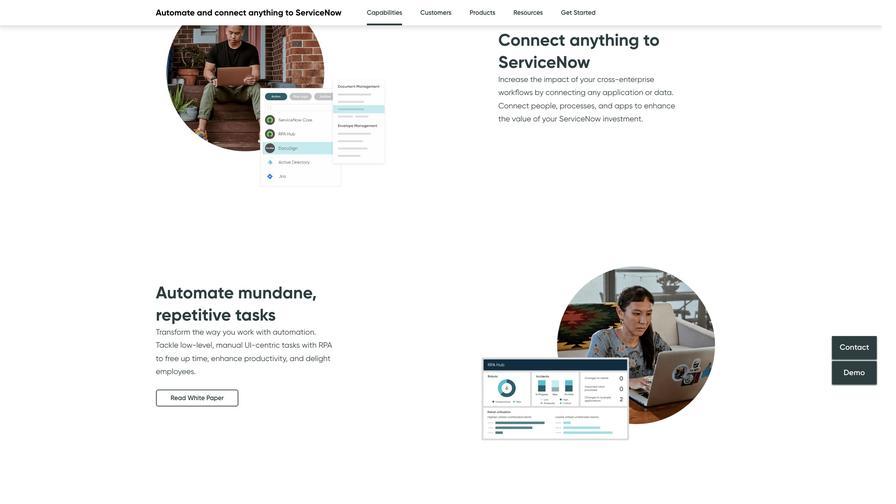 Task type: locate. For each thing, give the bounding box(es) containing it.
tackle
[[156, 341, 179, 350]]

1 vertical spatial tasks
[[282, 341, 300, 350]]

investment.
[[603, 114, 644, 123]]

1 horizontal spatial your
[[580, 75, 596, 84]]

of
[[571, 75, 578, 84], [533, 114, 540, 123]]

contact
[[840, 343, 870, 353]]

impact
[[544, 75, 569, 84]]

connect down resources link
[[499, 29, 566, 50]]

the left value
[[499, 114, 510, 123]]

0 vertical spatial connect
[[499, 29, 566, 50]]

0 vertical spatial with
[[256, 328, 271, 337]]

manual
[[216, 341, 243, 350]]

your down people,
[[542, 114, 558, 123]]

increase
[[499, 75, 529, 84]]

enhance down data.
[[644, 101, 676, 110]]

demo link
[[833, 361, 877, 385]]

and
[[197, 8, 213, 18], [599, 101, 613, 110], [290, 354, 304, 363]]

time,
[[192, 354, 209, 363]]

the up low‑level,
[[192, 328, 204, 337]]

resources
[[514, 9, 543, 17]]

anything
[[249, 8, 283, 18], [570, 29, 640, 50]]

enhance
[[644, 101, 676, 110], [211, 354, 242, 363]]

the for anything
[[531, 75, 542, 84]]

connect down workflows
[[499, 101, 529, 110]]

the up by
[[531, 75, 542, 84]]

connect
[[499, 29, 566, 50], [499, 101, 529, 110]]

ui‑centric
[[245, 341, 280, 350]]

to
[[286, 8, 294, 18], [644, 29, 660, 50], [635, 101, 642, 110], [156, 354, 163, 363]]

productivity,
[[244, 354, 288, 363]]

tasks up work
[[235, 304, 276, 325]]

contact link
[[833, 336, 877, 360]]

automate for mundane,
[[156, 282, 234, 303]]

2 automate from the top
[[156, 282, 234, 303]]

1 vertical spatial the
[[499, 114, 510, 123]]

with up delight
[[302, 341, 317, 350]]

1 vertical spatial anything
[[570, 29, 640, 50]]

1 vertical spatial servicenow
[[499, 51, 591, 72]]

and inside connect anything to servicenow increase the impact of your cross‑enterprise workflows by connecting any application or data. connect people, processes, and apps to enhance the value of your servicenow investment.
[[599, 101, 613, 110]]

0 horizontal spatial your
[[542, 114, 558, 123]]

of up connecting
[[571, 75, 578, 84]]

2 horizontal spatial the
[[531, 75, 542, 84]]

0 horizontal spatial anything
[[249, 8, 283, 18]]

0 horizontal spatial enhance
[[211, 354, 242, 363]]

read white paper link
[[156, 390, 239, 407]]

with up ui‑centric
[[256, 328, 271, 337]]

1 horizontal spatial with
[[302, 341, 317, 350]]

0 horizontal spatial tasks
[[235, 304, 276, 325]]

connect anything to servicenow increase the impact of your cross‑enterprise workflows by connecting any application or data. connect people, processes, and apps to enhance the value of your servicenow investment.
[[499, 29, 676, 123]]

with
[[256, 328, 271, 337], [302, 341, 317, 350]]

white
[[188, 394, 205, 402]]

0 vertical spatial the
[[531, 75, 542, 84]]

data.
[[655, 88, 674, 97]]

1 vertical spatial connect
[[499, 101, 529, 110]]

low‑level,
[[180, 341, 214, 350]]

up
[[181, 354, 190, 363]]

tasks
[[235, 304, 276, 325], [282, 341, 300, 350]]

0 horizontal spatial the
[[192, 328, 204, 337]]

2 connect from the top
[[499, 101, 529, 110]]

workflows
[[499, 88, 533, 97]]

0 vertical spatial automate
[[156, 8, 195, 18]]

your up any
[[580, 75, 596, 84]]

and left connect
[[197, 8, 213, 18]]

free
[[165, 354, 179, 363]]

and left delight
[[290, 354, 304, 363]]

the
[[531, 75, 542, 84], [499, 114, 510, 123], [192, 328, 204, 337]]

get started
[[561, 9, 596, 17]]

enhance down manual
[[211, 354, 242, 363]]

your
[[580, 75, 596, 84], [542, 114, 558, 123]]

way
[[206, 328, 221, 337]]

2 horizontal spatial and
[[599, 101, 613, 110]]

of right value
[[533, 114, 540, 123]]

and down any
[[599, 101, 613, 110]]

2 vertical spatial the
[[192, 328, 204, 337]]

0 vertical spatial servicenow
[[296, 8, 342, 18]]

the for mundane,
[[192, 328, 204, 337]]

tasks down the automation.
[[282, 341, 300, 350]]

capabilities link
[[367, 0, 402, 27]]

2 vertical spatial and
[[290, 354, 304, 363]]

0 horizontal spatial and
[[197, 8, 213, 18]]

read
[[171, 394, 186, 402]]

demo
[[844, 368, 866, 378]]

cross‑enterprise
[[598, 75, 655, 84]]

automate mundane, repetitive tasks transform the way you work with automation. tackle low‑level, manual ui‑centric tasks with rpa to free up time, enhance productivity, and delight employees.
[[156, 282, 332, 376]]

1 vertical spatial of
[[533, 114, 540, 123]]

servicenow
[[296, 8, 342, 18], [499, 51, 591, 72], [560, 114, 601, 123]]

1 vertical spatial automate
[[156, 282, 234, 303]]

1 vertical spatial enhance
[[211, 354, 242, 363]]

capabilities
[[367, 9, 402, 17]]

application
[[603, 88, 644, 97]]

you
[[223, 328, 235, 337]]

automate
[[156, 8, 195, 18], [156, 282, 234, 303]]

get started link
[[561, 0, 596, 26]]

0 vertical spatial enhance
[[644, 101, 676, 110]]

2 vertical spatial servicenow
[[560, 114, 601, 123]]

1 horizontal spatial the
[[499, 114, 510, 123]]

1 vertical spatial with
[[302, 341, 317, 350]]

0 vertical spatial tasks
[[235, 304, 276, 325]]

paper
[[207, 394, 224, 402]]

automate inside the automate mundane, repetitive tasks transform the way you work with automation. tackle low‑level, manual ui‑centric tasks with rpa to free up time, enhance productivity, and delight employees.
[[156, 282, 234, 303]]

1 vertical spatial and
[[599, 101, 613, 110]]

0 vertical spatial of
[[571, 75, 578, 84]]

enhance inside the automate mundane, repetitive tasks transform the way you work with automation. tackle low‑level, manual ui‑centric tasks with rpa to free up time, enhance productivity, and delight employees.
[[211, 354, 242, 363]]

anything inside connect anything to servicenow increase the impact of your cross‑enterprise workflows by connecting any application or data. connect people, processes, and apps to enhance the value of your servicenow investment.
[[570, 29, 640, 50]]

1 automate from the top
[[156, 8, 195, 18]]

transform
[[156, 328, 190, 337]]

1 horizontal spatial and
[[290, 354, 304, 363]]

mundane,
[[238, 282, 317, 303]]

0 vertical spatial anything
[[249, 8, 283, 18]]

the inside the automate mundane, repetitive tasks transform the way you work with automation. tackle low‑level, manual ui‑centric tasks with rpa to free up time, enhance productivity, and delight employees.
[[192, 328, 204, 337]]

1 horizontal spatial enhance
[[644, 101, 676, 110]]

1 horizontal spatial anything
[[570, 29, 640, 50]]

value
[[512, 114, 532, 123]]

1 vertical spatial your
[[542, 114, 558, 123]]

servicenow rpa hub screenshot. image
[[469, 214, 734, 478]]



Task type: describe. For each thing, give the bounding box(es) containing it.
or
[[646, 88, 653, 97]]

work
[[237, 328, 254, 337]]

customers link
[[421, 0, 452, 26]]

automate for and
[[156, 8, 195, 18]]

0 horizontal spatial of
[[533, 114, 540, 123]]

apps
[[615, 101, 633, 110]]

people,
[[531, 101, 558, 110]]

connecting
[[546, 88, 586, 97]]

1 connect from the top
[[499, 29, 566, 50]]

products link
[[470, 0, 496, 26]]

enhance inside connect anything to servicenow increase the impact of your cross‑enterprise workflows by connecting any application or data. connect people, processes, and apps to enhance the value of your servicenow investment.
[[644, 101, 676, 110]]

products
[[470, 9, 496, 17]]

read white paper
[[171, 394, 224, 402]]

servicenow connected to modern and legacy apps image
[[142, 0, 406, 214]]

get
[[561, 9, 572, 17]]

customers
[[421, 9, 452, 17]]

resources link
[[514, 0, 543, 26]]

and inside the automate mundane, repetitive tasks transform the way you work with automation. tackle low‑level, manual ui‑centric tasks with rpa to free up time, enhance productivity, and delight employees.
[[290, 354, 304, 363]]

0 horizontal spatial with
[[256, 328, 271, 337]]

started
[[574, 9, 596, 17]]

by
[[535, 88, 544, 97]]

rpa
[[319, 341, 332, 350]]

1 horizontal spatial tasks
[[282, 341, 300, 350]]

repetitive
[[156, 304, 231, 325]]

0 vertical spatial your
[[580, 75, 596, 84]]

any
[[588, 88, 601, 97]]

automate and connect anything to servicenow
[[156, 8, 342, 18]]

automation.
[[273, 328, 316, 337]]

connect
[[215, 8, 246, 18]]

0 vertical spatial and
[[197, 8, 213, 18]]

processes,
[[560, 101, 597, 110]]

employees.
[[156, 367, 196, 376]]

1 horizontal spatial of
[[571, 75, 578, 84]]

to inside the automate mundane, repetitive tasks transform the way you work with automation. tackle low‑level, manual ui‑centric tasks with rpa to free up time, enhance productivity, and delight employees.
[[156, 354, 163, 363]]

delight
[[306, 354, 331, 363]]



Task type: vqa. For each thing, say whether or not it's contained in the screenshot.
highly
no



